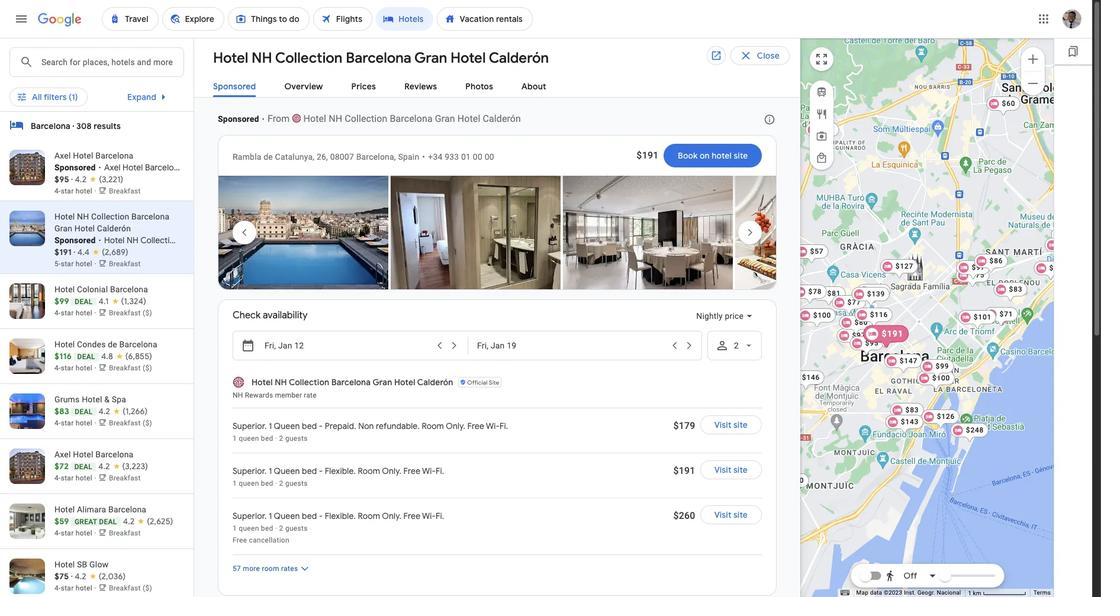Task type: vqa. For each thing, say whether or not it's contained in the screenshot.
dates
no



Task type: describe. For each thing, give the bounding box(es) containing it.
all filters (1) inside "filters" form
[[32, 88, 78, 99]]

4- for $116
[[54, 364, 61, 373]]

off
[[904, 571, 918, 582]]

+34
[[428, 152, 443, 161]]

calderón inside heading
[[489, 49, 549, 67]]

star up hotel colonial barcelona $99 deal
[[61, 260, 74, 268]]

4-star hotel · for $72
[[54, 474, 98, 483]]

1 4-star hotel · from the top
[[54, 187, 98, 195]]

property type
[[507, 88, 561, 99]]

previous image
[[230, 219, 259, 247]]

hotel inside axel hotel barcelona $72 deal
[[73, 450, 93, 460]]

barcelona inside hotel colonial barcelona $99 deal
[[110, 285, 148, 294]]

$72
[[54, 461, 69, 472]]

$191 link
[[863, 325, 909, 349]]

main menu image
[[14, 12, 28, 26]]

$59 inside hotel alimara barcelona $59 great deal
[[54, 516, 69, 527]]

•
[[422, 152, 425, 161]]

$99 inside hotel colonial barcelona $99 deal
[[54, 296, 69, 307]]

0 horizontal spatial 2 button
[[493, 46, 547, 75]]

catalunya,
[[275, 152, 315, 161]]

hotel nh collection barcelona gran hotel calderón inside hotel nh collection barcelona gran hotel calderón heading
[[213, 49, 549, 67]]

3 breakfast from the top
[[109, 309, 141, 317]]

de inside hotel condes de barcelona $116 deal
[[108, 340, 117, 349]]

5 breakfast from the top
[[109, 419, 141, 428]]

zoom out map image
[[1026, 76, 1041, 90]]

4- for $75
[[54, 585, 61, 593]]

next image
[[736, 219, 765, 247]]

0 horizontal spatial $83 link
[[890, 403, 924, 423]]

hotel · for $75
[[76, 585, 96, 593]]

spa inside grums hotel & spa $83 deal
[[112, 395, 126, 405]]

($) for (2,036)
[[143, 585, 152, 593]]

4.8 out of 5 stars from 6,855 reviews image
[[101, 351, 152, 362]]

01
[[461, 152, 471, 161]]

(1,324)
[[121, 296, 146, 307]]

room for $260
[[358, 511, 380, 522]]

- for $179
[[319, 421, 323, 432]]

nh down pool button
[[329, 113, 342, 124]]

$191 down $179
[[674, 466, 696, 477]]

$60
[[1002, 99, 1016, 107]]

$100 for top $100 'link'
[[813, 311, 831, 320]]

photos list
[[219, 176, 906, 303]]

star for barcelona
[[61, 364, 74, 373]]

2 breakfast from the top
[[109, 260, 141, 268]]

2 list item from the left
[[391, 176, 561, 293]]

axel hotel barcelona sponsored · axel hotel barcelona $95 ·
[[54, 151, 183, 185]]

photo 4 image
[[391, 176, 561, 290]]

1 horizontal spatial 2 button
[[708, 331, 762, 361]]

la pedrera-casa milà image
[[865, 301, 879, 320]]

km
[[973, 590, 982, 597]]

map data ©2023 inst. geogr. nacional
[[857, 590, 962, 596]]

all filters (1) button for hotel nh collection barcelona gran hotel calderón heading
[[9, 84, 88, 103]]

on
[[700, 150, 710, 161]]

close button
[[731, 46, 790, 65]]

$127
[[896, 262, 914, 270]]

superior. 1 queen bed - flexible. room only. free wi-fi. 1 queen bed · 2 guests
[[233, 466, 444, 488]]

deal for $59
[[99, 518, 117, 527]]

deal inside axel hotel barcelona $72 deal
[[74, 463, 92, 471]]

hotel inside hotel condes de barcelona $116 deal
[[54, 340, 75, 349]]

expand button
[[113, 83, 185, 111]]

filters inside form
[[44, 88, 67, 99]]

deal for barcelona
[[77, 353, 95, 361]]

1 horizontal spatial check-out text field
[[477, 332, 667, 360]]

$191 inside map 'region'
[[882, 329, 904, 339]]

1 hotel · from the top
[[76, 187, 96, 195]]

$75 inside map 'region'
[[971, 271, 985, 279]]

$248 link
[[951, 423, 989, 443]]

star for $99
[[61, 309, 74, 317]]

$57
[[810, 247, 824, 256]]

4.2 out of 5 stars from 2,036 reviews image
[[75, 571, 126, 583]]

2 all filters (1) from the top
[[32, 92, 78, 102]]

guests for $260
[[285, 525, 308, 533]]

1 horizontal spatial $100 link
[[917, 371, 955, 391]]

$179
[[674, 420, 696, 432]]

2 all from the top
[[32, 92, 42, 102]]

queen inside superior. 1 queen bed - prepaid. non refundable. room only. free wi-fi. 1 queen bed · 2 guests
[[239, 435, 259, 443]]

star down axel hotel barcelona sponsored · axel hotel barcelona $95 ·
[[61, 187, 74, 195]]

keyboard shortcuts image
[[841, 591, 850, 596]]

$70
[[791, 476, 804, 485]]

barcelona · 308 results heading
[[31, 119, 121, 133]]

sponsored inside hotel nh collection barcelona gran hotel calderón sponsored · hotel nh collection barcelona gran hotel calderón $191 ·
[[54, 236, 96, 245]]

barcelona inside hotel alimara barcelona $59 great deal
[[108, 505, 146, 515]]

· inside hotel sb glow $75 ·
[[71, 572, 73, 582]]

$147
[[900, 357, 918, 365]]

&
[[104, 395, 110, 405]]

57 more room rates
[[233, 565, 298, 573]]

results
[[94, 121, 121, 131]]

check
[[233, 310, 261, 322]]

$147 link
[[884, 354, 923, 374]]

$74
[[1049, 264, 1063, 272]]

$80
[[855, 318, 868, 327]]

$80 link
[[839, 315, 873, 336]]

2 hotel · from the top
[[76, 260, 96, 268]]

1 00 from the left
[[473, 152, 483, 161]]

photo 3 image
[[219, 176, 389, 290]]

2 inside "filters" form
[[519, 56, 524, 65]]

$81
[[827, 289, 841, 298]]

hotel inside hotel sb glow $75 ·
[[54, 560, 75, 570]]

- for $260
[[319, 511, 323, 522]]

superior. 1 queen bed - flexible. room only. free wi-fi. 1 queen bed · 2 guests free cancellation
[[233, 511, 444, 545]]

4.2 for (2,625)
[[123, 516, 135, 527]]

©2023
[[884, 590, 903, 596]]

barcelona inside heading
[[346, 49, 412, 67]]

view larger map image
[[815, 52, 829, 66]]

nh up (2,689)
[[127, 235, 139, 246]]

superior. for $191
[[233, 466, 267, 477]]

$125
[[229, 88, 247, 99]]

2 filters from the top
[[44, 92, 67, 102]]

$143
[[901, 418, 919, 426]]

1 breakfast from the top
[[109, 187, 141, 195]]

4- or 5-star
[[112, 88, 158, 99]]

4.2 for (1,266)
[[99, 406, 110, 417]]

$116 inside hotel condes de barcelona $116 deal
[[54, 351, 72, 362]]

$139
[[867, 290, 885, 298]]

visit for $260
[[715, 510, 732, 521]]

4.1 out of 5 stars from 1,324 reviews image
[[99, 296, 146, 307]]

(6,855)
[[125, 351, 152, 362]]

star for spa
[[61, 419, 74, 428]]

$77
[[848, 298, 861, 306]]

terms link
[[1034, 590, 1051, 596]]

nightly
[[697, 312, 723, 321]]

1 inside button
[[969, 590, 972, 597]]

$143 link
[[886, 415, 924, 435]]

all inside "filters" form
[[32, 88, 42, 99]]

hotel inside hotel colonial barcelona $99 deal
[[54, 285, 75, 294]]

2 inside superior. 1 queen bed - prepaid. non refundable. room only. free wi-fi. 1 queen bed · 2 guests
[[279, 435, 283, 443]]

spain
[[398, 152, 420, 161]]

queen for $191
[[274, 466, 300, 477]]

$126
[[937, 412, 955, 421]]

rewards
[[245, 391, 273, 400]]

queen for $191
[[239, 480, 259, 488]]

$99 inside the $99 'link'
[[936, 362, 949, 370]]

(1) inside "filters" form
[[69, 88, 78, 99]]

geogr.
[[918, 590, 936, 596]]

$57 link
[[795, 244, 829, 264]]

terms
[[1034, 590, 1051, 596]]

$146
[[802, 373, 820, 382]]

2 inside superior. 1 queen bed - flexible. room only. free wi-fi. 1 queen bed · 2 guests free cancellation
[[279, 525, 283, 533]]

wi- for $191
[[422, 466, 436, 477]]

4-star hotel · for $59
[[54, 529, 98, 538]]

visit site for $179
[[715, 420, 748, 431]]

hotel · for $99
[[76, 309, 96, 317]]

hotel · for $59
[[76, 529, 96, 538]]

hotel inside grums hotel & spa $83 deal
[[82, 395, 102, 405]]

(1,266)
[[123, 406, 148, 417]]

· inside superior. 1 queen bed - flexible. room only. free wi-fi. 1 queen bed · 2 guests free cancellation
[[275, 525, 277, 533]]

axel for $72
[[54, 450, 71, 460]]

4-star hotel · for $83
[[54, 419, 98, 428]]

4- for $83
[[54, 419, 61, 428]]

site for $179
[[734, 420, 748, 431]]

close
[[757, 50, 780, 61]]

4.4 out of 5 stars from 2,689 reviews image
[[77, 246, 128, 258]]

nh up 4.4
[[77, 212, 89, 221]]

hotel nh collection barcelona gran hotel calderón heading
[[204, 47, 549, 68]]

calderón up (2,689)
[[97, 224, 131, 233]]

tab list containing sponsored
[[194, 72, 801, 98]]

spa inside spa button
[[395, 88, 409, 99]]

0 vertical spatial $100 link
[[798, 308, 836, 328]]

price
[[725, 312, 744, 321]]

· inside superior. 1 queen bed - prepaid. non refundable. room only. free wi-fi. 1 queen bed · 2 guests
[[275, 435, 277, 443]]

visit site for $191
[[715, 465, 748, 476]]

hotel nh collection barcelona gran hotel calderón image
[[292, 114, 302, 124]]

barcelona · 308
[[31, 121, 92, 131]]

$70 link
[[775, 473, 809, 494]]

$78 for left $78 link
[[808, 288, 822, 296]]

2 vertical spatial hotel nh collection barcelona gran hotel calderón
[[252, 377, 453, 388]]

4- inside 4- or 5-star popup button
[[112, 88, 121, 99]]

$99 link
[[920, 359, 954, 379]]

$86 link
[[974, 254, 1008, 274]]

book on hotel site
[[678, 150, 748, 161]]

· inside 'superior. 1 queen bed - flexible. room only. free wi-fi. 1 queen bed · 2 guests'
[[275, 480, 277, 488]]

official site
[[467, 379, 500, 387]]

type
[[543, 88, 561, 99]]

5-star hotel ·
[[54, 260, 98, 268]]

room for $191
[[358, 466, 380, 477]]

$95 inside axel hotel barcelona sponsored · axel hotel barcelona $95 ·
[[54, 174, 69, 185]]

rate
[[304, 391, 317, 400]]

$146 link
[[787, 370, 825, 391]]

check-out text field inside "filters" form
[[381, 47, 452, 74]]

4.2 out of 5 stars from 3,221 reviews image
[[75, 174, 123, 185]]

breakfast ($) for (1,324)
[[109, 309, 152, 317]]

visit for $191
[[715, 465, 732, 476]]

rating
[[291, 88, 314, 99]]

star for $75
[[61, 585, 74, 593]]

4- for $59
[[54, 529, 61, 538]]

clear image
[[201, 54, 215, 68]]

4 breakfast from the top
[[109, 364, 141, 373]]

superior. 1 queen bed - prepaid. non refundable. room only. free wi-fi. 1 queen bed · 2 guests
[[233, 421, 508, 443]]

hotel · for barcelona
[[76, 364, 96, 373]]

site
[[489, 379, 500, 387]]

hotel · for $72
[[76, 474, 96, 483]]

57 more room rates button
[[233, 557, 762, 582]]

breakfast ($) for (6,855)
[[109, 364, 152, 373]]

$191 left book
[[637, 150, 659, 161]]

hotel sb glow $75 ·
[[54, 560, 109, 582]]

1 list item from the left
[[219, 176, 389, 293]]

4+ rating button
[[258, 84, 321, 103]]

visit site for $260
[[715, 510, 748, 521]]

$126 link
[[922, 410, 960, 430]]

flexible. for $260
[[325, 511, 356, 522]]

visit site button for $260
[[700, 506, 762, 525]]

(2,689)
[[102, 247, 128, 258]]

deal for spa
[[75, 408, 93, 416]]

$97 for the leftmost $97 link
[[852, 331, 866, 340]]

26,
[[317, 152, 328, 161]]

expand
[[127, 92, 156, 102]]

visit site button for $191
[[700, 461, 762, 480]]

guests for $191
[[285, 480, 308, 488]]

Search for places, hotels and more text field
[[41, 48, 184, 76]]

$71 link
[[984, 307, 1018, 327]]

mar apartments, barcelona image
[[1003, 319, 1008, 324]]

price button
[[421, 84, 482, 103]]



Task type: locate. For each thing, give the bounding box(es) containing it.
flexible. down prepaid.
[[325, 466, 356, 477]]

0 vertical spatial superior.
[[233, 421, 267, 432]]

7 4-star hotel · from the top
[[54, 585, 98, 593]]

0 horizontal spatial $97 link
[[837, 328, 871, 349]]

all filters (1) button for sponsored tab at the top left of page
[[9, 83, 88, 111]]

breakfast down (2,036)
[[109, 585, 141, 593]]

$116 right '$80'
[[870, 311, 888, 319]]

1 vertical spatial 5-
[[54, 260, 61, 268]]

star for $59
[[61, 529, 74, 538]]

non
[[358, 421, 374, 432]]

4.2 out of 5 stars from 1,266 reviews image
[[99, 406, 148, 418]]

queen inside 'superior. 1 queen bed - flexible. room only. free wi-fi. 1 queen bed · 2 guests'
[[239, 480, 259, 488]]

$101 link
[[958, 310, 997, 330]]

open in new tab image
[[711, 50, 722, 61]]

4.2 for (2,036)
[[75, 572, 86, 582]]

$75 inside hotel sb glow $75 ·
[[54, 572, 69, 582]]

breakfast ($) for (2,036)
[[109, 585, 152, 593]]

1 check-in text field from the top
[[265, 47, 336, 74]]

only. inside superior. 1 queen bed - prepaid. non refundable. room only. free wi-fi. 1 queen bed · 2 guests
[[446, 421, 466, 432]]

1 horizontal spatial $95
[[865, 339, 879, 347]]

$75 left 4.2 out of 5 stars from 2,036 reviews image
[[54, 572, 69, 582]]

0 vertical spatial queen
[[239, 435, 259, 443]]

superior. inside superior. 1 queen bed - prepaid. non refundable. room only. free wi-fi. 1 queen bed · 2 guests
[[233, 421, 267, 432]]

map
[[857, 590, 869, 596]]

3 superior. from the top
[[233, 511, 267, 522]]

$97 for the top $97 link
[[972, 263, 985, 272]]

0 vertical spatial guests
[[285, 435, 308, 443]]

$100 link
[[798, 308, 836, 328], [917, 371, 955, 391]]

2 queen from the top
[[239, 480, 259, 488]]

1 vertical spatial check-out text field
[[477, 332, 667, 360]]

$191 up 5-star hotel ·
[[54, 247, 72, 258]]

6 breakfast from the top
[[109, 474, 141, 483]]

0 vertical spatial wi-
[[486, 421, 500, 432]]

guests inside superior. 1 queen bed - prepaid. non refundable. room only. free wi-fi. 1 queen bed · 2 guests
[[285, 435, 308, 443]]

00
[[473, 152, 483, 161], [485, 152, 494, 161]]

2 horizontal spatial $83
[[1009, 285, 1023, 293]]

visit site button for $179
[[700, 416, 762, 435]]

4.2 down & at the left of the page
[[99, 406, 110, 417]]

hotel · down grums hotel & spa $83 deal
[[76, 419, 96, 428]]

de up the 4.8
[[108, 340, 117, 349]]

2 breakfast ($) from the top
[[109, 364, 152, 373]]

0 vertical spatial visit site button
[[700, 416, 762, 435]]

1 all filters (1) button from the top
[[9, 83, 88, 111]]

hotel · down great
[[76, 529, 96, 538]]

(3,223)
[[122, 461, 148, 472]]

2 visit from the top
[[715, 465, 732, 476]]

$100 link down $147
[[917, 371, 955, 391]]

0 horizontal spatial $100 link
[[798, 308, 836, 328]]

1 horizontal spatial de
[[264, 152, 273, 161]]

4-star hotel · down great
[[54, 529, 98, 538]]

queen inside 'superior. 1 queen bed - flexible. room only. free wi-fi. 1 queen bed · 2 guests'
[[274, 466, 300, 477]]

pool
[[346, 88, 363, 99]]

1 all from the top
[[32, 88, 42, 99]]

1 vertical spatial de
[[108, 340, 117, 349]]

1 horizontal spatial $59
[[821, 125, 834, 134]]

$83 link up $71
[[994, 282, 1028, 302]]

star for $72
[[61, 474, 74, 483]]

nh up sponsored tab at the top left of page
[[252, 49, 272, 67]]

3 ($) from the top
[[143, 419, 152, 428]]

2 (1) from the top
[[69, 92, 78, 102]]

photos
[[466, 81, 493, 92]]

0 vertical spatial $75
[[971, 271, 985, 279]]

1 horizontal spatial $78 link
[[857, 284, 891, 304]]

3 list item from the left
[[563, 176, 733, 293]]

axel down barcelona · 308
[[54, 151, 71, 160]]

axel inside axel hotel barcelona $72 deal
[[54, 450, 71, 460]]

$95 left $93
[[865, 339, 879, 347]]

1 horizontal spatial $97 link
[[957, 260, 990, 280]]

$116 inside map 'region'
[[870, 311, 888, 319]]

all
[[32, 88, 42, 99], [32, 92, 42, 102]]

hotel · down hotel sb glow $75 ·
[[76, 585, 96, 593]]

1 vertical spatial $99
[[936, 362, 949, 370]]

nh inside heading
[[252, 49, 272, 67]]

axel hotel barcelona $72 deal
[[54, 450, 134, 472]]

axel up '$72'
[[54, 450, 71, 460]]

deal inside hotel colonial barcelona $99 deal
[[75, 298, 93, 306]]

4 ($) from the top
[[143, 585, 152, 593]]

Check-out text field
[[381, 47, 452, 74], [477, 332, 667, 360]]

0 vertical spatial check-out text field
[[381, 47, 452, 74]]

hotel · down axel hotel barcelona $72 deal
[[76, 474, 96, 483]]

guests inside 'superior. 1 queen bed - flexible. room only. free wi-fi. 1 queen bed · 2 guests'
[[285, 480, 308, 488]]

$71
[[1000, 310, 1013, 318]]

3 - from the top
[[319, 511, 323, 522]]

0 horizontal spatial $78 link
[[793, 285, 827, 305]]

collection inside heading
[[275, 49, 343, 67]]

only. for $191
[[382, 466, 402, 477]]

filters form
[[9, 38, 581, 120]]

$100 link down $81 'link'
[[798, 308, 836, 328]]

1 horizontal spatial spa
[[395, 88, 409, 99]]

rambla
[[233, 152, 262, 161]]

1 visit from the top
[[715, 420, 732, 431]]

sponsored
[[213, 81, 256, 92], [218, 114, 259, 124], [54, 163, 96, 172], [54, 236, 96, 245]]

$83 link left $126
[[890, 403, 924, 423]]

fi. for $260
[[436, 511, 444, 522]]

0 horizontal spatial $99
[[54, 296, 69, 307]]

1 breakfast ($) from the top
[[109, 309, 152, 317]]

1 horizontal spatial 5-
[[134, 88, 143, 99]]

$116
[[870, 311, 888, 319], [54, 351, 72, 362]]

0 vertical spatial visit site
[[715, 420, 748, 431]]

1 vertical spatial wi-
[[422, 466, 436, 477]]

calderón right previous icon
[[265, 235, 300, 246]]

0 horizontal spatial $83
[[54, 406, 69, 417]]

superior. inside 'superior. 1 queen bed - flexible. room only. free wi-fi. 1 queen bed · 2 guests'
[[233, 466, 267, 477]]

fi. inside superior. 1 queen bed - prepaid. non refundable. room only. free wi-fi. 1 queen bed · 2 guests
[[500, 421, 508, 432]]

0 horizontal spatial $95
[[54, 174, 69, 185]]

$95 left 4.2 out of 5 stars from 3,221 reviews image
[[54, 174, 69, 185]]

fi. inside superior. 1 queen bed - flexible. room only. free wi-fi. 1 queen bed · 2 guests free cancellation
[[436, 511, 444, 522]]

deal inside grums hotel & spa $83 deal
[[75, 408, 93, 416]]

check-in text field for the right check-out text field
[[265, 332, 432, 360]]

site
[[734, 150, 748, 161], [734, 420, 748, 431], [734, 465, 748, 476], [734, 510, 748, 521]]

$78 left $81
[[808, 288, 822, 296]]

- inside 'superior. 1 queen bed - flexible. room only. free wi-fi. 1 queen bed · 2 guests'
[[319, 466, 323, 477]]

$260
[[674, 511, 696, 522]]

0 vertical spatial room
[[422, 421, 444, 432]]

axel up (3,221)
[[104, 162, 121, 173]]

1 vertical spatial visit site
[[715, 465, 748, 476]]

breakfast ($) down (2,036)
[[109, 585, 152, 593]]

breakfast ($) down (1,266)
[[109, 419, 152, 428]]

4.2 for (3,221)
[[75, 174, 87, 185]]

breakfast down 4.2 out of 5 stars from 1,266 reviews image
[[109, 419, 141, 428]]

room right refundable.
[[422, 421, 444, 432]]

0 horizontal spatial $116
[[54, 351, 72, 362]]

4- for $99
[[54, 309, 61, 317]]

$83 up $143
[[906, 406, 919, 414]]

breakfast
[[109, 187, 141, 195], [109, 260, 141, 268], [109, 309, 141, 317], [109, 364, 141, 373], [109, 419, 141, 428], [109, 474, 141, 483], [109, 529, 141, 538], [109, 585, 141, 593]]

2 visit site from the top
[[715, 465, 748, 476]]

- inside superior. 1 queen bed - flexible. room only. free wi-fi. 1 queen bed · 2 guests free cancellation
[[319, 511, 323, 522]]

7 breakfast from the top
[[109, 529, 141, 538]]

2 flexible. from the top
[[325, 511, 356, 522]]

1 horizontal spatial $116
[[870, 311, 888, 319]]

grums
[[54, 395, 80, 405]]

$75 link
[[956, 268, 990, 288]]

deal inside hotel alimara barcelona $59 great deal
[[99, 518, 117, 527]]

rambla de catalunya, 26, 08007 barcelona, spain • +34 933 01 00 00
[[233, 152, 494, 161]]

1 vertical spatial guests
[[285, 480, 308, 488]]

3 queen from the top
[[239, 525, 259, 533]]

hotel inside hotel alimara barcelona $59 great deal
[[54, 505, 75, 515]]

$74 link
[[1034, 261, 1068, 281]]

7 hotel · from the top
[[76, 529, 96, 538]]

alimara
[[77, 505, 106, 515]]

2 button up about at the top left
[[493, 46, 547, 75]]

$101
[[974, 313, 992, 321]]

breakfast ($) down 4.8 out of 5 stars from 6,855 reviews 'image'
[[109, 364, 152, 373]]

0 vertical spatial visit
[[715, 420, 732, 431]]

2 vertical spatial wi-
[[422, 511, 436, 522]]

1 visit site button from the top
[[700, 416, 762, 435]]

1 guests from the top
[[285, 435, 308, 443]]

breakfast down (2,689)
[[109, 260, 141, 268]]

0 vertical spatial spa
[[395, 88, 409, 99]]

1 vertical spatial $95
[[865, 339, 879, 347]]

1 horizontal spatial $83
[[906, 406, 919, 414]]

$99 down 5-star hotel ·
[[54, 296, 69, 307]]

great
[[75, 518, 97, 527]]

wi- inside superior. 1 queen bed - prepaid. non refundable. room only. free wi-fi. 1 queen bed · 2 guests
[[486, 421, 500, 432]]

3 site from the top
[[734, 465, 748, 476]]

hotel · down condes
[[76, 364, 96, 373]]

nacional
[[937, 590, 962, 596]]

4 hotel · from the top
[[76, 364, 96, 373]]

site for $191
[[734, 465, 748, 476]]

1 vertical spatial $100
[[932, 374, 950, 382]]

6 hotel · from the top
[[76, 474, 96, 483]]

star right or
[[143, 88, 158, 99]]

axel for sponsored
[[54, 151, 71, 160]]

deal right '$72'
[[74, 463, 92, 471]]

1 vertical spatial $100 link
[[917, 371, 955, 391]]

deal down alimara
[[99, 518, 117, 527]]

- inside superior. 1 queen bed - prepaid. non refundable. room only. free wi-fi. 1 queen bed · 2 guests
[[319, 421, 323, 432]]

1 vertical spatial visit site button
[[700, 461, 762, 480]]

deal
[[75, 298, 93, 306], [77, 353, 95, 361], [75, 408, 93, 416], [74, 463, 92, 471], [99, 518, 117, 527]]

4.8
[[101, 351, 113, 362]]

queen for $179
[[274, 421, 300, 432]]

0 vertical spatial fi.
[[500, 421, 508, 432]]

4 list item from the left
[[736, 176, 906, 293]]

hotel catalonia barcelona 505, $70 image
[[770, 263, 804, 283]]

0 horizontal spatial spa
[[112, 395, 126, 405]]

room inside 'superior. 1 queen bed - flexible. room only. free wi-fi. 1 queen bed · 2 guests'
[[358, 466, 380, 477]]

bed
[[302, 421, 317, 432], [261, 435, 273, 443], [302, 466, 317, 477], [261, 480, 273, 488], [302, 511, 317, 522], [261, 525, 273, 533]]

calderón left the official
[[417, 377, 453, 388]]

spa right prices
[[395, 88, 409, 99]]

prepaid.
[[325, 421, 356, 432]]

4.1
[[99, 296, 109, 307]]

fi. for $191
[[436, 466, 444, 477]]

sponsored tab
[[213, 76, 256, 97]]

barcelona inside hotel condes de barcelona $116 deal
[[119, 340, 157, 349]]

$59 link
[[805, 122, 839, 142]]

photo 5 image
[[563, 176, 733, 290]]

fi.
[[500, 421, 508, 432], [436, 466, 444, 477], [436, 511, 444, 522]]

off button
[[882, 562, 940, 590]]

4-star hotel · for $116
[[54, 364, 98, 373]]

0 vertical spatial $97
[[972, 263, 985, 272]]

star down grums
[[61, 419, 74, 428]]

1 vertical spatial spa
[[112, 395, 126, 405]]

1 queen from the top
[[239, 435, 259, 443]]

1 flexible. from the top
[[325, 466, 356, 477]]

4-star hotel · down hotel sb glow $75 ·
[[54, 585, 98, 593]]

1 vertical spatial fi.
[[436, 466, 444, 477]]

1 vertical spatial $116
[[54, 351, 72, 362]]

4-star hotel · down '$72'
[[54, 474, 98, 483]]

2 vertical spatial room
[[358, 511, 380, 522]]

rates
[[281, 565, 298, 573]]

under $125 button
[[183, 84, 254, 103]]

star down '$72'
[[61, 474, 74, 483]]

0 vertical spatial $116
[[870, 311, 888, 319]]

free inside 'superior. 1 queen bed - flexible. room only. free wi-fi. 1 queen bed · 2 guests'
[[404, 466, 421, 477]]

1 vertical spatial hotel nh collection barcelona gran hotel calderón
[[304, 113, 521, 124]]

2 vertical spatial visit
[[715, 510, 732, 521]]

$116 up grums
[[54, 351, 72, 362]]

3 queen from the top
[[274, 511, 300, 522]]

nh left rewards
[[233, 391, 243, 400]]

hotel colonial barcelona $99 deal
[[54, 285, 148, 307]]

1 vertical spatial flexible.
[[325, 511, 356, 522]]

1 ($) from the top
[[143, 309, 152, 317]]

$100 for right $100 'link'
[[932, 374, 950, 382]]

0 vertical spatial de
[[264, 152, 273, 161]]

1 vertical spatial $97 link
[[837, 328, 871, 349]]

0 vertical spatial $83 link
[[994, 282, 1028, 302]]

0 horizontal spatial $75
[[54, 572, 69, 582]]

4.2 out of 5 stars from 3,223 reviews image
[[98, 461, 148, 473]]

57
[[233, 565, 241, 573]]

4-star hotel · down 4.2 out of 5 stars from 3,221 reviews image
[[54, 187, 98, 195]]

1 horizontal spatial $83 link
[[994, 282, 1028, 302]]

2 vertical spatial only.
[[382, 511, 402, 522]]

axel
[[54, 151, 71, 160], [104, 162, 121, 173], [54, 450, 71, 460]]

0 vertical spatial hotel nh collection barcelona gran hotel calderón
[[213, 49, 549, 67]]

$97 down '$80'
[[852, 331, 866, 340]]

$75
[[971, 271, 985, 279], [54, 572, 69, 582]]

- up superior. 1 queen bed - flexible. room only. free wi-fi. 1 queen bed · 2 guests free cancellation
[[319, 466, 323, 477]]

(2,036)
[[99, 572, 126, 582]]

grums hotel & spa $83 deal
[[54, 395, 126, 417]]

8 breakfast from the top
[[109, 585, 141, 593]]

deal down grums
[[75, 408, 93, 416]]

Check-in text field
[[265, 47, 336, 74], [265, 332, 432, 360]]

calderón down property
[[483, 113, 521, 124]]

$83 up $71
[[1009, 285, 1023, 293]]

3 guests from the top
[[285, 525, 308, 533]]

4.2 out of 5 stars from 2,625 reviews image
[[123, 516, 173, 528]]

3 visit site button from the top
[[700, 506, 762, 525]]

deal inside hotel condes de barcelona $116 deal
[[77, 353, 95, 361]]

1 horizontal spatial $97
[[972, 263, 985, 272]]

0 vertical spatial -
[[319, 421, 323, 432]]

0 vertical spatial $59
[[821, 125, 834, 134]]

property type button
[[486, 84, 581, 103]]

breakfast down 4.1 out of 5 stars from 1,324 reviews image
[[109, 309, 141, 317]]

check-in text field for check-out text field in "filters" form
[[265, 47, 336, 74]]

breakfast down 4.2 out of 5 stars from 2,625 reviews image
[[109, 529, 141, 538]]

superior. inside superior. 1 queen bed - flexible. room only. free wi-fi. 1 queen bed · 2 guests free cancellation
[[233, 511, 267, 522]]

hotel nh collection barcelona gran hotel calderón up prices
[[213, 49, 549, 67]]

4.2 left (3,221)
[[75, 174, 87, 185]]

$78 up "la pedrera-casa milà" 'image'
[[872, 287, 886, 295]]

1 vertical spatial axel
[[104, 162, 121, 173]]

- down 'superior. 1 queen bed - flexible. room only. free wi-fi. 1 queen bed · 2 guests' at the bottom
[[319, 511, 323, 522]]

breakfast ($) for (1,266)
[[109, 419, 152, 428]]

hotel · down hotel colonial barcelona $99 deal
[[76, 309, 96, 317]]

1 vertical spatial $75
[[54, 572, 69, 582]]

calderón up about at the top left
[[489, 49, 549, 67]]

0 vertical spatial check-in text field
[[265, 47, 336, 74]]

refundable.
[[376, 421, 420, 432]]

4-
[[112, 88, 121, 99], [54, 187, 61, 195], [54, 309, 61, 317], [54, 364, 61, 373], [54, 419, 61, 428], [54, 474, 61, 483], [54, 529, 61, 538], [54, 585, 61, 593]]

all filters (1)
[[32, 88, 78, 99], [32, 92, 78, 102]]

under
[[203, 88, 227, 99]]

breakfast down 4.2 out of 5 stars from 3,223 reviews image
[[109, 474, 141, 483]]

reviews
[[405, 81, 437, 92]]

1 filters from the top
[[44, 88, 67, 99]]

2 vertical spatial superior.
[[233, 511, 267, 522]]

2 inside 'superior. 1 queen bed - flexible. room only. free wi-fi. 1 queen bed · 2 guests'
[[279, 480, 283, 488]]

1 vertical spatial -
[[319, 466, 323, 477]]

overview
[[285, 81, 323, 92]]

(2,625)
[[147, 516, 173, 527]]

2 vertical spatial axel
[[54, 450, 71, 460]]

2 button down price on the bottom right of the page
[[708, 331, 762, 361]]

1 vertical spatial only.
[[382, 466, 402, 477]]

2 vertical spatial visit site button
[[700, 506, 762, 525]]

room inside superior. 1 queen bed - flexible. room only. free wi-fi. 1 queen bed · 2 guests free cancellation
[[358, 511, 380, 522]]

1 horizontal spatial $75
[[971, 271, 985, 279]]

8 hotel · from the top
[[76, 585, 96, 593]]

2 - from the top
[[319, 466, 323, 477]]

4- for $72
[[54, 474, 61, 483]]

1 vertical spatial room
[[358, 466, 380, 477]]

2 vertical spatial fi.
[[436, 511, 444, 522]]

1 all filters (1) from the top
[[32, 88, 78, 99]]

1 km
[[969, 590, 983, 597]]

0 vertical spatial queen
[[274, 421, 300, 432]]

or
[[123, 88, 132, 99]]

3 4-star hotel · from the top
[[54, 364, 98, 373]]

- left prepaid.
[[319, 421, 323, 432]]

0 vertical spatial 2 button
[[493, 46, 547, 75]]

wi- for $260
[[422, 511, 436, 522]]

$83 inside grums hotel & spa $83 deal
[[54, 406, 69, 417]]

4.2 down the sb
[[75, 572, 86, 582]]

2 site from the top
[[734, 420, 748, 431]]

2 vertical spatial queen
[[239, 525, 259, 533]]

site for $260
[[734, 510, 748, 521]]

$78
[[872, 287, 886, 295], [808, 288, 822, 296]]

4 4-star hotel · from the top
[[54, 419, 98, 428]]

($) for (1,324)
[[143, 309, 152, 317]]

hotel · for spa
[[76, 419, 96, 428]]

4-star hotel · down condes
[[54, 364, 98, 373]]

4-star hotel · for $75
[[54, 585, 98, 593]]

1 vertical spatial queen
[[239, 480, 259, 488]]

4 site from the top
[[734, 510, 748, 521]]

$95 inside map 'region'
[[865, 339, 879, 347]]

condes
[[77, 340, 106, 349]]

1 (1) from the top
[[69, 88, 78, 99]]

deal down "colonial"
[[75, 298, 93, 306]]

4.2 left (2,625) at the left bottom of the page
[[123, 516, 135, 527]]

flexible. down 'superior. 1 queen bed - flexible. room only. free wi-fi. 1 queen bed · 2 guests' at the bottom
[[325, 511, 356, 522]]

official
[[467, 379, 488, 387]]

flexible. inside 'superior. 1 queen bed - flexible. room only. free wi-fi. 1 queen bed · 2 guests'
[[325, 466, 356, 477]]

book
[[678, 150, 698, 161]]

2 check-in text field from the top
[[265, 332, 432, 360]]

4.2 for (3,223)
[[98, 461, 110, 472]]

room down superior. 1 queen bed - prepaid. non refundable. room only. free wi-fi. 1 queen bed · 2 guests
[[358, 466, 380, 477]]

$127 link
[[880, 259, 918, 279]]

2 superior. from the top
[[233, 466, 267, 477]]

$97 link down '$80'
[[837, 328, 871, 349]]

sponsored inside axel hotel barcelona sponsored · axel hotel barcelona $95 ·
[[54, 163, 96, 172]]

barcelona inside axel hotel barcelona $72 deal
[[95, 450, 134, 460]]

$100 down $81 'link'
[[813, 311, 831, 320]]

breakfast down (3,221)
[[109, 187, 141, 195]]

star down hotel colonial barcelona $99 deal
[[61, 309, 74, 317]]

queen for $260
[[274, 511, 300, 522]]

spa right & at the left of the page
[[112, 395, 126, 405]]

deal down condes
[[77, 353, 95, 361]]

2 all filters (1) button from the top
[[9, 84, 88, 103]]

$191 inside hotel nh collection barcelona gran hotel calderón sponsored · hotel nh collection barcelona gran hotel calderón $191 ·
[[54, 247, 72, 258]]

0 vertical spatial axel
[[54, 151, 71, 160]]

2 ($) from the top
[[143, 364, 152, 373]]

6 4-star hotel · from the top
[[54, 529, 98, 538]]

star up grums
[[61, 364, 74, 373]]

room inside superior. 1 queen bed - prepaid. non refundable. room only. free wi-fi. 1 queen bed · 2 guests
[[422, 421, 444, 432]]

1 vertical spatial 2 button
[[708, 331, 762, 361]]

calderón
[[489, 49, 549, 67], [483, 113, 521, 124], [97, 224, 131, 233], [265, 235, 300, 246], [417, 377, 453, 388]]

under $125
[[203, 88, 247, 99]]

5 4-star hotel · from the top
[[54, 474, 98, 483]]

breakfast down 4.8 out of 5 stars from 6,855 reviews 'image'
[[109, 364, 141, 373]]

flexible. for $191
[[325, 466, 356, 477]]

5 hotel · from the top
[[76, 419, 96, 428]]

1 vertical spatial queen
[[274, 466, 300, 477]]

5- inside 4- or 5-star popup button
[[134, 88, 143, 99]]

star down hotel sb glow $75 ·
[[61, 585, 74, 593]]

colonial
[[77, 285, 108, 294]]

3 breakfast ($) from the top
[[109, 419, 152, 428]]

only. inside superior. 1 queen bed - flexible. room only. free wi-fi. 1 queen bed · 2 guests free cancellation
[[382, 511, 402, 522]]

queen inside superior. 1 queen bed - flexible. room only. free wi-fi. 1 queen bed · 2 guests free cancellation
[[274, 511, 300, 522]]

3 hotel · from the top
[[76, 309, 96, 317]]

1 queen from the top
[[274, 421, 300, 432]]

gran
[[415, 49, 447, 67], [435, 113, 455, 124], [54, 224, 72, 233], [222, 235, 241, 246], [373, 377, 392, 388]]

3 visit from the top
[[715, 510, 732, 521]]

$83 down grums
[[54, 406, 69, 417]]

2 guests from the top
[[285, 480, 308, 488]]

site right $179
[[734, 420, 748, 431]]

fi. inside 'superior. 1 queen bed - flexible. room only. free wi-fi. 1 queen bed · 2 guests'
[[436, 466, 444, 477]]

from
[[268, 113, 290, 124]]

$97 left $86
[[972, 263, 985, 272]]

3 visit site from the top
[[715, 510, 748, 521]]

$59 inside 'link'
[[821, 125, 834, 134]]

de right rambla
[[264, 152, 273, 161]]

room down 'superior. 1 queen bed - flexible. room only. free wi-fi. 1 queen bed · 2 guests' at the bottom
[[358, 511, 380, 522]]

- for $191
[[319, 466, 323, 477]]

photo 6 image
[[736, 176, 906, 290]]

2 queen from the top
[[274, 466, 300, 477]]

$97 link up "$101"
[[957, 260, 990, 280]]

breakfast ($) down (1,324)
[[109, 309, 152, 317]]

map region
[[691, 0, 1102, 598]]

site right '$260' at the bottom
[[734, 510, 748, 521]]

flexible. inside superior. 1 queen bed - flexible. room only. free wi-fi. 1 queen bed · 2 guests free cancellation
[[325, 511, 356, 522]]

0 vertical spatial 5-
[[134, 88, 143, 99]]

$78 for the rightmost $78 link
[[872, 287, 886, 295]]

site right hotel
[[734, 150, 748, 161]]

2 visit site button from the top
[[700, 461, 762, 480]]

1 superior. from the top
[[233, 421, 267, 432]]

($) for (6,855)
[[143, 364, 152, 373]]

only. inside 'superior. 1 queen bed - flexible. room only. free wi-fi. 1 queen bed · 2 guests'
[[382, 466, 402, 477]]

tab list
[[194, 72, 801, 98]]

guests inside superior. 1 queen bed - flexible. room only. free wi-fi. 1 queen bed · 2 guests free cancellation
[[285, 525, 308, 533]]

($) for (1,266)
[[143, 419, 152, 428]]

wi- inside superior. 1 queen bed - flexible. room only. free wi-fi. 1 queen bed · 2 guests free cancellation
[[422, 511, 436, 522]]

0 vertical spatial only.
[[446, 421, 466, 432]]

0 horizontal spatial $100
[[813, 311, 831, 320]]

$191 down "$116" link
[[882, 329, 904, 339]]

hotel nh collection barcelona gran hotel calderón down spa button
[[304, 113, 521, 124]]

0 vertical spatial flexible.
[[325, 466, 356, 477]]

star down hotel alimara barcelona $59 great deal
[[61, 529, 74, 538]]

1 horizontal spatial $78
[[872, 287, 886, 295]]

0 horizontal spatial 00
[[473, 152, 483, 161]]

1 horizontal spatial $99
[[936, 362, 949, 370]]

cancellation
[[249, 537, 290, 545]]

4 breakfast ($) from the top
[[109, 585, 152, 593]]

1 vertical spatial $59
[[54, 516, 69, 527]]

pool button
[[326, 84, 370, 103]]

availability
[[263, 310, 308, 322]]

5- right or
[[134, 88, 143, 99]]

2 00 from the left
[[485, 152, 494, 161]]

superior. for $260
[[233, 511, 267, 522]]

0 horizontal spatial 5-
[[54, 260, 61, 268]]

free inside superior. 1 queen bed - prepaid. non refundable. room only. free wi-fi. 1 queen bed · 2 guests
[[468, 421, 485, 432]]

star inside popup button
[[143, 88, 158, 99]]

5- up hotel colonial barcelona $99 deal
[[54, 260, 61, 268]]

4-star hotel · for $99
[[54, 309, 98, 317]]

0 horizontal spatial de
[[108, 340, 117, 349]]

room
[[422, 421, 444, 432], [358, 466, 380, 477], [358, 511, 380, 522]]

1 visit site from the top
[[715, 420, 748, 431]]

member
[[275, 391, 302, 400]]

0 vertical spatial $97 link
[[957, 260, 990, 280]]

visit for $179
[[715, 420, 732, 431]]

hotel barcelona princess, $84 image
[[1051, 228, 1085, 248]]

gran inside heading
[[415, 49, 447, 67]]

site left $70 link
[[734, 465, 748, 476]]

0 horizontal spatial $78
[[808, 288, 822, 296]]

$283
[[987, 340, 1005, 349]]

wi-
[[486, 421, 500, 432], [422, 466, 436, 477], [422, 511, 436, 522]]

queen inside superior. 1 queen bed - prepaid. non refundable. room only. free wi-fi. 1 queen bed · 2 guests
[[274, 421, 300, 432]]

1 horizontal spatial $100
[[932, 374, 950, 382]]

queen inside superior. 1 queen bed - flexible. room only. free wi-fi. 1 queen bed · 2 guests free cancellation
[[239, 525, 259, 533]]

1 - from the top
[[319, 421, 323, 432]]

check-in text field inside "filters" form
[[265, 47, 336, 74]]

4- or 5-star button
[[92, 84, 178, 103]]

hotel · down 4.4
[[76, 260, 96, 268]]

2 4-star hotel · from the top
[[54, 309, 98, 317]]

nh up nh rewards member rate
[[275, 377, 287, 388]]

0 vertical spatial $95
[[54, 174, 69, 185]]

0 horizontal spatial $97
[[852, 331, 866, 340]]

wi- inside 'superior. 1 queen bed - flexible. room only. free wi-fi. 1 queen bed · 2 guests'
[[422, 466, 436, 477]]

1 site from the top
[[734, 150, 748, 161]]

2 button
[[493, 46, 547, 75], [708, 331, 762, 361]]

only. for $260
[[382, 511, 402, 522]]

4.2 left (3,223) on the left of the page
[[98, 461, 110, 472]]

filters
[[44, 88, 67, 99], [44, 92, 67, 102]]

list item
[[219, 176, 389, 293], [391, 176, 561, 293], [563, 176, 733, 293], [736, 176, 906, 293]]

$191
[[637, 150, 659, 161], [54, 247, 72, 258], [882, 329, 904, 339], [674, 466, 696, 477]]

$283 link
[[972, 337, 1010, 357]]

queen for $260
[[239, 525, 259, 533]]

room
[[262, 565, 279, 573]]

$139 link
[[852, 287, 890, 307]]

zoom in map image
[[1026, 52, 1041, 66]]

superior. for $179
[[233, 421, 267, 432]]



